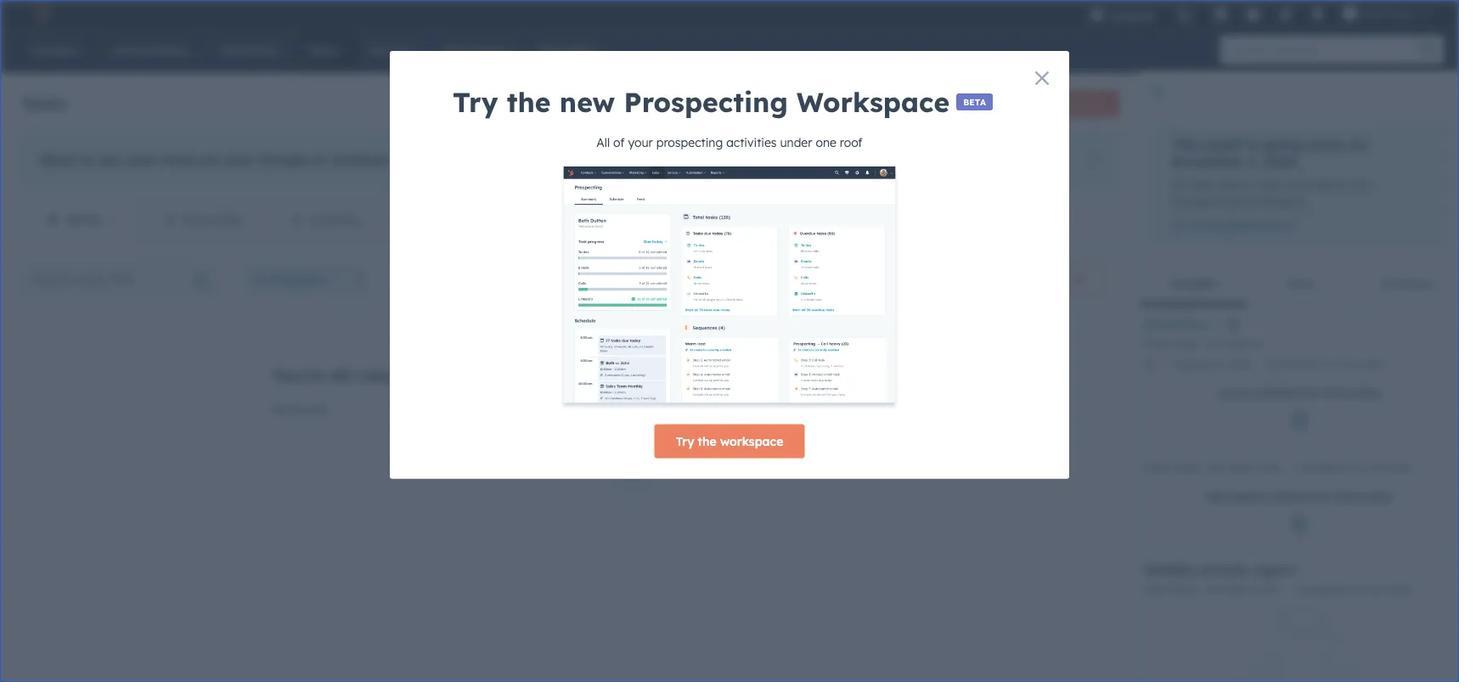 Task type: locate. For each thing, give the bounding box(es) containing it.
1 vertical spatial compared to: last week
[[1295, 461, 1413, 474]]

1 horizontal spatial in
[[1339, 178, 1349, 192]]

activities
[[1144, 316, 1207, 333]]

1 vertical spatial try
[[676, 434, 694, 448]]

on right away
[[1349, 136, 1367, 153]]

0 horizontal spatial manage
[[633, 212, 681, 227]]

2 vertical spatial date
[[1144, 583, 1168, 595]]

far inside this week so far
[[1144, 357, 1158, 370]]

search button
[[1412, 36, 1444, 65]]

this week so far
[[1144, 337, 1264, 370]]

all left 'of'
[[597, 135, 610, 150]]

0
[[89, 212, 96, 227], [1025, 272, 1033, 287], [1292, 405, 1307, 434], [1292, 508, 1307, 538]]

go inside 'alert'
[[807, 152, 824, 167]]

try left 'workspace'
[[676, 434, 694, 448]]

prospecting up prospecting
[[624, 85, 788, 119]]

close image
[[1088, 155, 1098, 166]]

your right 'see'
[[125, 151, 157, 168]]

manage left queues
[[861, 97, 900, 110]]

2 vertical spatial to:
[[1349, 583, 1362, 595]]

the right lives
[[1353, 178, 1371, 192]]

navigation
[[21, 199, 510, 242]]

range: inside meetings completed this week element
[[1170, 461, 1201, 474]]

)
[[96, 212, 101, 227]]

0 vertical spatial new
[[560, 85, 615, 119]]

last inside meetings completed this week element
[[1365, 461, 1385, 474]]

1 vertical spatial date
[[1144, 461, 1168, 474]]

1 vertical spatial prospecting
[[1172, 194, 1239, 209]]

2 vertical spatial last
[[1365, 583, 1385, 595]]

prospecting down workspace.
[[1208, 218, 1279, 232]]

2 vertical spatial so
[[1253, 583, 1264, 595]]

0 vertical spatial date range: this week so far
[[1144, 461, 1281, 474]]

add view button
[[513, 203, 612, 237]]

so inside this week so far
[[1253, 337, 1264, 350]]

1 vertical spatial go
[[1172, 218, 1189, 232]]

want to see your tasks on your google or outlook calendar? alert
[[21, 134, 1120, 185]]

0 horizontal spatial your
[[125, 151, 157, 168]]

1 horizontal spatial all
[[597, 135, 610, 150]]

tab list
[[1141, 263, 1459, 305]]

marketplaces image
[[1214, 8, 1229, 23]]

go
[[807, 152, 824, 167], [1172, 218, 1189, 232]]

want
[[39, 151, 75, 168]]

0 up meetings completed this week element
[[1292, 405, 1307, 434]]

your inside try the new prospecting workspace dialog
[[628, 135, 653, 150]]

0 vertical spatial 0 button
[[1292, 403, 1307, 436]]

new right a
[[537, 152, 560, 167]]

1 so from the top
[[1253, 337, 1264, 350]]

so
[[1253, 337, 1264, 350], [1253, 461, 1264, 474], [1253, 583, 1264, 595]]

all left (
[[66, 212, 81, 227]]

insights
[[1170, 276, 1218, 291]]

2 vertical spatial prospecting
[[1208, 218, 1279, 232]]

caught
[[356, 364, 415, 386]]

all
[[597, 135, 610, 150], [1172, 178, 1186, 192], [66, 212, 81, 227]]

try
[[453, 85, 498, 119], [676, 434, 694, 448]]

0 vertical spatial compared
[[1267, 357, 1317, 370]]

2 horizontal spatial all
[[1172, 178, 1186, 192]]

all for all data shown here now lives in the prospecting workspace.
[[1172, 178, 1186, 192]]

tasks down prospecting
[[659, 152, 689, 167]]

compared right daily
[[1267, 357, 1317, 370]]

2 horizontal spatial on
[[1349, 136, 1367, 153]]

feed
[[1286, 276, 1314, 291]]

compared down calls connected this week 'element'
[[1295, 461, 1346, 474]]

0 vertical spatial prospecting
[[624, 85, 788, 119]]

far down report on the bottom of the page
[[1267, 583, 1281, 595]]

2 0 button from the top
[[1292, 507, 1307, 539]]

manage left views
[[633, 212, 681, 227]]

in
[[738, 152, 748, 167], [1339, 178, 1349, 192]]

date range:
[[1144, 337, 1201, 350]]

due today
[[183, 212, 242, 227]]

2 so from the top
[[1253, 461, 1264, 474]]

save
[[898, 273, 922, 286]]

0 vertical spatial date
[[1144, 337, 1168, 350]]

0 horizontal spatial all
[[66, 212, 81, 227]]

go to settings link
[[807, 152, 890, 167]]

to down 'one'
[[827, 152, 840, 167]]

see
[[98, 151, 121, 168]]

0 vertical spatial so
[[1253, 337, 1264, 350]]

view
[[570, 212, 597, 227], [925, 273, 946, 286]]

manage queues
[[861, 97, 938, 110]]

notifications button
[[1304, 0, 1332, 27]]

0 button for meetings completed this week element
[[1292, 507, 1307, 539]]

1 horizontal spatial the
[[698, 434, 717, 448]]

1 vertical spatial to:
[[1349, 461, 1362, 474]]

far down calls connected this week 'element'
[[1267, 461, 1281, 474]]

calling icon button
[[1170, 2, 1199, 27]]

1 horizontal spatial try
[[676, 434, 694, 448]]

0 vertical spatial all
[[597, 135, 610, 150]]

upgrade image
[[1089, 8, 1105, 23]]

all inside all data shown here now lives in the prospecting workspace.
[[1172, 178, 1186, 192]]

workspace.
[[1242, 194, 1307, 209]]

task type button
[[380, 262, 471, 296]]

go to prospecting
[[1172, 218, 1279, 232]]

on inside the this panel is going away on november 1, 2023.
[[1349, 136, 1367, 153]]

1 vertical spatial view
[[925, 273, 946, 286]]

on right the "up"
[[447, 364, 468, 386]]

0 button inside calls connected this week 'element'
[[1292, 403, 1307, 436]]

navigation containing all
[[21, 199, 510, 242]]

2 horizontal spatial your
[[628, 135, 653, 150]]

last inside calls connected this week 'element'
[[1336, 357, 1357, 370]]

1 vertical spatial far
[[1267, 461, 1281, 474]]

activities button
[[1144, 314, 1220, 334]]

nice
[[272, 402, 297, 417]]

away
[[1308, 136, 1345, 153]]

date range: this week so far inside meetings completed this week element
[[1144, 461, 1281, 474]]

created
[[692, 152, 735, 167]]

up
[[420, 364, 442, 386]]

compared to: last week
[[1267, 357, 1384, 370], [1295, 461, 1413, 474], [1295, 583, 1413, 595]]

2 vertical spatial compared
[[1295, 583, 1346, 595]]

sync
[[631, 152, 656, 167]]

weekly
[[1144, 561, 1193, 578]]

help button
[[1239, 0, 1268, 27]]

1 date from the top
[[1144, 337, 1168, 350]]

the
[[507, 85, 551, 119], [1353, 178, 1371, 192], [698, 434, 717, 448]]

the left 'workspace'
[[698, 434, 717, 448]]

2 vertical spatial compared to: last week
[[1295, 583, 1413, 595]]

tab list containing insights
[[1141, 263, 1459, 305]]

2 range: from the top
[[1170, 461, 1201, 474]]

2 horizontal spatial the
[[1353, 178, 1371, 192]]

0 button
[[1292, 403, 1307, 436], [1292, 507, 1307, 539]]

menu
[[1079, 0, 1439, 34]]

0 horizontal spatial the
[[507, 85, 551, 119]]

0 vertical spatial view
[[570, 212, 597, 227]]

0 vertical spatial compared to: last week
[[1267, 357, 1384, 370]]

0 vertical spatial range:
[[1170, 337, 1201, 350]]

1 vertical spatial the
[[1353, 178, 1371, 192]]

prospecting inside try the new prospecting workspace dialog
[[624, 85, 788, 119]]

all left data
[[1172, 178, 1186, 192]]

all ( 0 )
[[66, 212, 101, 227]]

0 horizontal spatial on
[[202, 151, 219, 168]]

3 range: from the top
[[1170, 583, 1201, 595]]

new up 'of'
[[560, 85, 615, 119]]

filters
[[702, 272, 736, 287]]

more
[[668, 272, 698, 287]]

1 horizontal spatial manage
[[861, 97, 900, 110]]

0 horizontal spatial go
[[807, 152, 824, 167]]

hubspot link
[[20, 3, 64, 24]]

the up a
[[507, 85, 551, 119]]

compared down report on the bottom of the page
[[1295, 583, 1346, 595]]

0 vertical spatial in
[[738, 152, 748, 167]]

in inside want to see your tasks on your google or outlook calendar? 'alert'
[[738, 152, 748, 167]]

manage
[[861, 97, 900, 110], [633, 212, 681, 227]]

more filters
[[668, 272, 736, 287]]

1 vertical spatial manage
[[633, 212, 681, 227]]

1 0 button from the top
[[1292, 403, 1307, 436]]

on up due today
[[202, 151, 219, 168]]

create
[[1050, 97, 1082, 110]]

is
[[1248, 136, 1259, 153]]

0 vertical spatial to:
[[1320, 357, 1333, 370]]

compared to: last week inside meetings completed this week element
[[1295, 461, 1413, 474]]

go down 'one'
[[807, 152, 824, 167]]

view right add
[[570, 212, 597, 227]]

1 vertical spatial so
[[1253, 461, 1264, 474]]

in down activities
[[738, 152, 748, 167]]

0 button up meetings completed this week element
[[1292, 403, 1307, 436]]

0 vertical spatial go
[[807, 152, 824, 167]]

1 range: from the top
[[1170, 337, 1201, 350]]

go to prospecting link
[[1172, 218, 1297, 235]]

2 date from the top
[[1144, 461, 1168, 474]]

0 vertical spatial the
[[507, 85, 551, 119]]

1 date range: this week so far from the top
[[1144, 461, 1281, 474]]

new inside want to see your tasks on your google or outlook calendar? 'alert'
[[537, 152, 560, 167]]

your up sync
[[628, 135, 653, 150]]

nice work.
[[272, 402, 330, 417]]

far down "date range:"
[[1144, 357, 1158, 370]]

prospecting down data
[[1172, 194, 1239, 209]]

0 button up report on the bottom of the page
[[1292, 507, 1307, 539]]

view for add view
[[570, 212, 597, 227]]

1 vertical spatial range:
[[1170, 461, 1201, 474]]

1 vertical spatial all
[[1172, 178, 1186, 192]]

on inside 'alert'
[[202, 151, 219, 168]]

data
[[1189, 178, 1215, 192]]

view inside "popup button"
[[570, 212, 597, 227]]

try up the "connect"
[[453, 85, 498, 119]]

new inside dialog
[[560, 85, 615, 119]]

0 vertical spatial try
[[453, 85, 498, 119]]

views
[[685, 212, 718, 227]]

add
[[543, 212, 566, 227]]

1 vertical spatial date range: this week so far
[[1144, 583, 1281, 595]]

1 vertical spatial compared
[[1295, 461, 1346, 474]]

1 vertical spatial in
[[1339, 178, 1349, 192]]

0 inside meetings completed this week element
[[1292, 508, 1307, 538]]

activities
[[726, 135, 777, 150]]

0 vertical spatial far
[[1144, 357, 1158, 370]]

date
[[1144, 337, 1168, 350], [1144, 461, 1168, 474], [1144, 583, 1168, 595]]

weekly activity report
[[1144, 561, 1296, 578]]

workspace
[[720, 434, 783, 448]]

0 vertical spatial manage
[[861, 97, 900, 110]]

try for try the workspace
[[676, 434, 694, 448]]

0 horizontal spatial try
[[453, 85, 498, 119]]

go down data
[[1172, 218, 1189, 232]]

in right lives
[[1339, 178, 1349, 192]]

save view
[[898, 273, 946, 286]]

0 inside calls connected this week 'element'
[[1292, 405, 1307, 434]]

your left "google"
[[223, 151, 255, 168]]

your
[[628, 135, 653, 150], [125, 151, 157, 168], [223, 151, 255, 168]]

2 horizontal spatial tasks
[[1036, 272, 1067, 287]]

made
[[1384, 6, 1413, 20]]

0 horizontal spatial in
[[738, 152, 748, 167]]

shown
[[1219, 178, 1254, 192]]

0 right start
[[1025, 272, 1033, 287]]

2 vertical spatial range:
[[1170, 583, 1201, 595]]

0 vertical spatial last
[[1336, 357, 1357, 370]]

0 button inside meetings completed this week element
[[1292, 507, 1307, 539]]

calls connected this week element
[[1144, 333, 1455, 442]]

1 vertical spatial 0 button
[[1292, 507, 1307, 539]]

menu containing self made
[[1079, 0, 1439, 34]]

manage inside tasks banner
[[861, 97, 900, 110]]

0 up report on the bottom of the page
[[1292, 508, 1307, 538]]

view right save at the right of page
[[925, 273, 946, 286]]

new for calendar
[[537, 152, 560, 167]]

1 horizontal spatial view
[[925, 273, 946, 286]]

manage queues link
[[846, 90, 952, 117]]

prospecting inside all data shown here now lives in the prospecting workspace.
[[1172, 194, 1239, 209]]

0 inside button
[[1025, 272, 1033, 287]]

2 vertical spatial all
[[66, 212, 81, 227]]

tasks up due
[[161, 151, 197, 168]]

connect a new calendar to sync tasks created in hubspot. go to settings
[[477, 152, 890, 167]]

1 vertical spatial last
[[1365, 461, 1385, 474]]

all data shown here now lives in the prospecting workspace.
[[1172, 178, 1371, 209]]

0 horizontal spatial view
[[570, 212, 597, 227]]

import
[[977, 97, 1011, 110]]

2 vertical spatial the
[[698, 434, 717, 448]]

overdue
[[311, 212, 358, 227]]

view inside button
[[925, 273, 946, 286]]

tasks
[[161, 151, 197, 168], [659, 152, 689, 167], [1036, 272, 1067, 287]]

1 horizontal spatial your
[[223, 151, 255, 168]]

all inside try the new prospecting workspace dialog
[[597, 135, 610, 150]]

1 vertical spatial new
[[537, 152, 560, 167]]

tasks right start
[[1036, 272, 1067, 287]]



Task type: vqa. For each thing, say whether or not it's contained in the screenshot.
app
no



Task type: describe. For each thing, give the bounding box(es) containing it.
to left 'see'
[[80, 151, 94, 168]]

one
[[816, 135, 837, 150]]

on for tasks
[[202, 151, 219, 168]]

or
[[313, 151, 328, 168]]

daily
[[1228, 357, 1252, 370]]

try for try the new prospecting workspace
[[453, 85, 498, 119]]

(1) assignee
[[253, 272, 325, 287]]

(1)
[[253, 272, 269, 287]]

here
[[1258, 178, 1282, 192]]

save view button
[[865, 266, 961, 293]]

overdue link
[[266, 200, 382, 241]]

roof
[[840, 135, 863, 150]]

Search task title search field
[[21, 262, 222, 296]]

to down data
[[1193, 218, 1205, 232]]

self
[[1361, 6, 1381, 20]]

0 up search task title search field
[[89, 212, 96, 227]]

november
[[1172, 153, 1244, 170]]

manage for manage queues
[[861, 97, 900, 110]]

help image
[[1246, 8, 1261, 23]]

on for away
[[1349, 136, 1367, 153]]

week inside this week so far
[[1226, 337, 1250, 350]]

compared to: last week inside calls connected this week 'element'
[[1267, 357, 1384, 370]]

date inside calls connected this week 'element'
[[1144, 337, 1168, 350]]

meetings completed this week element
[[1144, 457, 1455, 546]]

this panel is going away on november 1, 2023.
[[1172, 136, 1367, 170]]

feed link
[[1247, 263, 1353, 304]]

1,
[[1248, 153, 1260, 170]]

want to see your tasks on your google or outlook calendar?
[[39, 151, 460, 168]]

panel
[[1205, 136, 1244, 153]]

type
[[422, 272, 448, 287]]

prospecting inside go to prospecting link
[[1208, 218, 1279, 232]]

hubspot.
[[751, 152, 804, 167]]

search image
[[1420, 42, 1436, 58]]

tasks.
[[474, 364, 522, 386]]

a
[[527, 152, 534, 167]]

the for workspace
[[698, 434, 717, 448]]

2023.
[[1264, 153, 1300, 170]]

Search HubSpot search field
[[1221, 36, 1429, 65]]

3 so from the top
[[1253, 583, 1264, 595]]

of
[[613, 135, 625, 150]]

tasks banner
[[21, 85, 1120, 117]]

so inside meetings completed this week element
[[1253, 461, 1264, 474]]

frequency: daily
[[1172, 357, 1252, 370]]

marketplaces button
[[1203, 0, 1239, 27]]

edit columns button
[[761, 268, 855, 290]]

calling icon image
[[1177, 8, 1192, 24]]

start 0 tasks button
[[971, 262, 1106, 296]]

try the workspace link
[[655, 424, 805, 458]]

far inside meetings completed this week element
[[1267, 461, 1281, 474]]

range: inside calls connected this week 'element'
[[1170, 337, 1201, 350]]

work.
[[301, 402, 330, 417]]

you're
[[272, 364, 324, 386]]

3 date from the top
[[1144, 583, 1168, 595]]

in inside all data shown here now lives in the prospecting workspace.
[[1339, 178, 1349, 192]]

to down 'of'
[[616, 152, 627, 167]]

compared inside meetings completed this week element
[[1295, 461, 1346, 474]]

report
[[1253, 561, 1296, 578]]

add view
[[543, 212, 597, 227]]

today
[[209, 212, 242, 227]]

1 horizontal spatial go
[[1172, 218, 1189, 232]]

edit columns
[[779, 271, 855, 286]]

this inside this week so far
[[1204, 337, 1223, 350]]

notifications image
[[1310, 8, 1326, 23]]

insights link
[[1141, 263, 1247, 304]]

manage for manage views
[[633, 212, 681, 227]]

calendar?
[[392, 151, 460, 168]]

beta
[[963, 96, 986, 107]]

the for new
[[507, 85, 551, 119]]

close image
[[1035, 71, 1049, 85]]

activity
[[1198, 561, 1249, 578]]

to: inside calls connected this week 'element'
[[1320, 357, 1333, 370]]

date inside meetings completed this week element
[[1144, 461, 1168, 474]]

1 horizontal spatial tasks
[[659, 152, 689, 167]]

0 button for calls connected this week 'element'
[[1292, 403, 1307, 436]]

frequency:
[[1172, 357, 1225, 370]]

view for save view
[[925, 273, 946, 286]]

start 0 tasks
[[992, 272, 1067, 287]]

try the workspace
[[676, 434, 783, 448]]

new for prospecting
[[560, 85, 615, 119]]

all of your prospecting activities under one roof
[[597, 135, 863, 150]]

manage views link
[[622, 203, 729, 237]]

going
[[1264, 136, 1303, 153]]

under
[[780, 135, 812, 150]]

upgrade
[[1108, 8, 1156, 22]]

import link
[[962, 90, 1025, 117]]

task
[[1085, 97, 1105, 110]]

all for all of your prospecting activities under one roof
[[597, 135, 610, 150]]

schedule link
[[1353, 263, 1459, 304]]

google
[[260, 151, 309, 168]]

now
[[1285, 178, 1308, 192]]

assignee
[[272, 272, 325, 287]]

try the new prospecting workspace dialog
[[390, 51, 1069, 479]]

try the new prospecting workspace
[[453, 85, 950, 119]]

connect
[[477, 152, 523, 167]]

link opens in a new window image
[[1282, 221, 1294, 232]]

create task link
[[1035, 90, 1120, 117]]

workspace
[[797, 85, 950, 119]]

settings image
[[1278, 8, 1293, 23]]

you're all caught up on tasks.
[[272, 364, 522, 386]]

2 date range: this week so far from the top
[[1144, 583, 1281, 595]]

lives
[[1312, 178, 1336, 192]]

settings
[[843, 152, 890, 167]]

settings link
[[1268, 0, 1304, 27]]

self made button
[[1332, 0, 1439, 27]]

ruby anderson image
[[1343, 6, 1358, 21]]

create task
[[1050, 97, 1105, 110]]

(
[[84, 212, 89, 227]]

to: inside meetings completed this week element
[[1349, 461, 1362, 474]]

this inside the this panel is going away on november 1, 2023.
[[1172, 136, 1201, 153]]

compared inside calls connected this week 'element'
[[1267, 357, 1317, 370]]

0 horizontal spatial tasks
[[161, 151, 197, 168]]

queues
[[903, 97, 938, 110]]

2 vertical spatial far
[[1267, 583, 1281, 595]]

tasks
[[21, 92, 68, 113]]

link opens in a new window image
[[1282, 218, 1294, 235]]

1 horizontal spatial on
[[447, 364, 468, 386]]

task type
[[391, 272, 448, 287]]

hubspot image
[[31, 3, 51, 24]]

start
[[992, 272, 1022, 287]]

prospecting
[[656, 135, 723, 150]]

the inside all data shown here now lives in the prospecting workspace.
[[1353, 178, 1371, 192]]

tasks inside button
[[1036, 272, 1067, 287]]

(1) assignee button
[[242, 262, 348, 296]]



